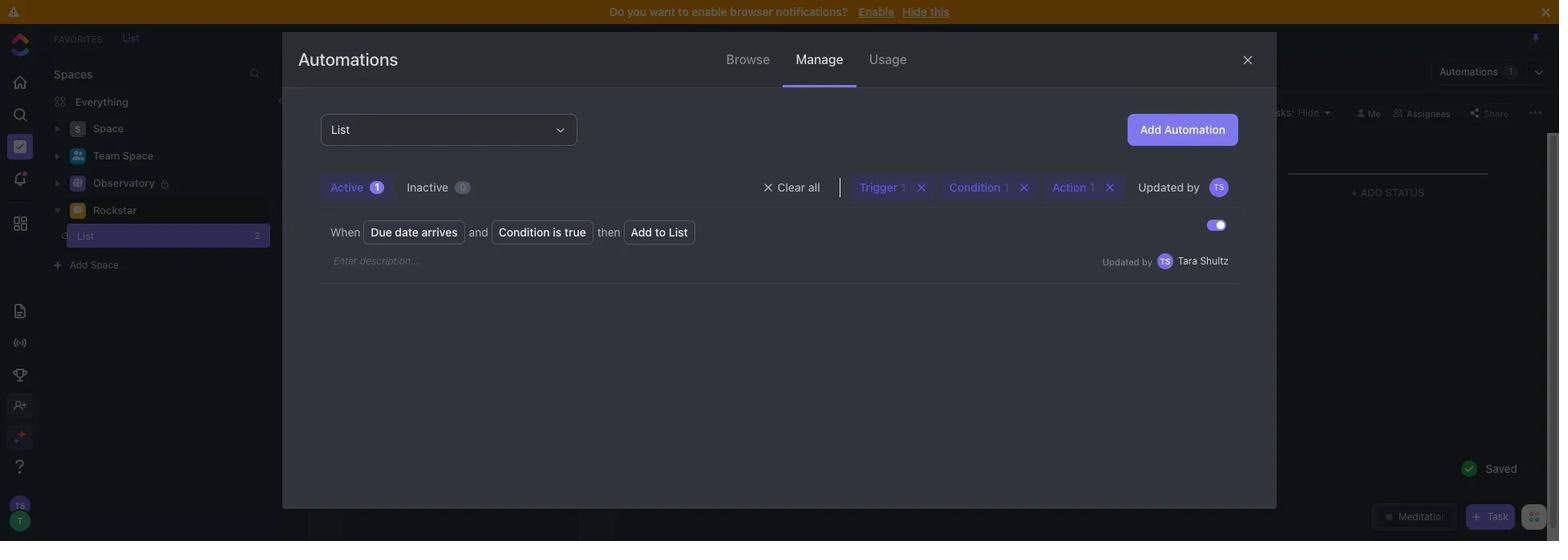 Task type: vqa. For each thing, say whether or not it's contained in the screenshot.
5 c o l l a p s e d
yes



Task type: describe. For each thing, give the bounding box(es) containing it.
rockstar link
[[93, 198, 260, 224]]

0 right closed
[[1134, 188, 1140, 199]]

spaces
[[54, 67, 93, 81]]

1 horizontal spatial to
[[678, 5, 689, 18]]

1 vertical spatial list link
[[387, 61, 412, 91]]

2 l from the top
[[590, 275, 603, 282]]

condition is true
[[499, 225, 586, 239]]

and
[[469, 225, 488, 239]]

updated for updated by ts tara shultz
[[1103, 256, 1140, 267]]

action
[[1053, 181, 1087, 194]]

usage
[[869, 52, 907, 67]]

share button
[[1466, 103, 1514, 122]]

add for add to list
[[631, 225, 652, 239]]

list up search tasks... text field
[[387, 68, 405, 81]]

team
[[93, 149, 120, 162]]

browser
[[730, 5, 773, 18]]

enter description...
[[334, 255, 419, 267]]

enable
[[692, 5, 727, 18]]

1 horizontal spatial automations
[[1440, 66, 1499, 78]]

Search tasks... text field
[[327, 101, 460, 124]]

want
[[650, 5, 675, 18]]

by for updated by ts tara shultz
[[1142, 256, 1153, 267]]

p
[[590, 289, 603, 297]]

is
[[553, 225, 562, 239]]

condition for condition is true
[[499, 225, 550, 239]]

this
[[930, 5, 950, 18]]

hide
[[903, 5, 927, 18]]

list button
[[321, 114, 578, 146]]

tasks...
[[361, 106, 393, 118]]

description...
[[360, 255, 419, 267]]

0 right inactive
[[460, 181, 466, 193]]

search tasks...
[[327, 106, 393, 118]]

1 left action
[[1004, 181, 1010, 194]]

shultz
[[1201, 255, 1229, 267]]

space link
[[93, 116, 260, 142]]

1 l from the top
[[590, 269, 603, 275]]

task
[[1488, 511, 1509, 523]]

1 right trigger
[[901, 181, 906, 194]]

d
[[590, 310, 603, 319]]

team space link
[[93, 144, 260, 169]]

rockstar
[[93, 204, 137, 217]]

assignees button
[[1388, 103, 1458, 122]]

updated
[[471, 142, 506, 152]]

favorites
[[54, 33, 103, 44]]

spaces link
[[41, 67, 93, 81]]

time
[[364, 142, 384, 152]]

list inside dropdown button
[[331, 123, 350, 136]]

+ add status
[[1352, 186, 1425, 199]]

do you want to enable browser notifications? enable hide this
[[610, 5, 950, 18]]

trap
[[371, 252, 392, 265]]

arrives
[[422, 225, 458, 239]]

status
[[1386, 186, 1425, 199]]

closed
[[1079, 187, 1121, 199]]

list inside the list trap
[[371, 237, 384, 247]]

5 c o l l a p s e d
[[590, 242, 603, 319]]

time estimate
[[364, 142, 423, 152]]

2
[[255, 230, 260, 241]]

1 right active at the top of page
[[375, 181, 380, 193]]

s
[[590, 297, 603, 304]]

pending
[[371, 187, 417, 199]]

sorting by
[[301, 141, 347, 153]]

search
[[327, 106, 358, 118]]

date
[[395, 225, 419, 239]]

1 right action
[[1090, 181, 1095, 194]]

clear
[[778, 181, 806, 194]]

e
[[590, 304, 603, 310]]

updated by ts tara shultz
[[1103, 255, 1229, 267]]

5
[[590, 242, 603, 249]]

c
[[590, 252, 603, 260]]

notifications?
[[776, 5, 848, 18]]

add right +
[[1361, 186, 1383, 199]]

everything
[[75, 95, 129, 108]]

list inside button
[[325, 65, 347, 79]]

2 vertical spatial list link
[[62, 224, 244, 248]]

o
[[590, 260, 603, 269]]

add to list
[[631, 225, 688, 239]]



Task type: locate. For each thing, give the bounding box(es) containing it.
2 horizontal spatial by
[[1187, 181, 1200, 194]]

updated
[[1139, 181, 1184, 194], [1103, 256, 1140, 267]]

you
[[627, 5, 647, 18]]

ts
[[1214, 182, 1225, 192], [1160, 257, 1171, 266]]

estimate
[[387, 142, 423, 152]]

by inside updated by ts tara shultz
[[1142, 256, 1153, 267]]

list down the search
[[331, 123, 350, 136]]

1 horizontal spatial by
[[1142, 256, 1153, 267]]

by for sorting by
[[336, 141, 347, 153]]

2 vertical spatial space
[[91, 259, 119, 271]]

add automation
[[1141, 123, 1226, 136]]

automations up the search
[[298, 49, 398, 70]]

date
[[449, 142, 468, 152]]

1 vertical spatial by
[[1187, 181, 1200, 194]]

assignees
[[1407, 108, 1451, 118]]

list link
[[115, 32, 148, 44], [387, 61, 412, 91], [62, 224, 244, 248]]

automation
[[1165, 123, 1226, 136]]

due
[[371, 225, 392, 239]]

to right want
[[678, 5, 689, 18]]

list
[[123, 32, 140, 44], [325, 65, 347, 79], [387, 68, 405, 81], [331, 123, 350, 136], [669, 225, 688, 239], [77, 229, 94, 242], [371, 237, 384, 247]]

list down comment icon
[[77, 229, 94, 242]]

updated by
[[1139, 181, 1200, 194]]

due date arrives
[[371, 225, 458, 239]]

user group image
[[72, 151, 84, 161]]

list link up search tasks... text field
[[387, 61, 412, 91]]

+
[[1352, 186, 1358, 199]]

0 vertical spatial updated
[[1139, 181, 1184, 194]]

1 vertical spatial space
[[123, 149, 154, 162]]

saved
[[1486, 462, 1518, 476]]

0 horizontal spatial by
[[336, 141, 347, 153]]

space for add space
[[91, 259, 119, 271]]

list right favorites
[[123, 32, 140, 44]]

enable
[[859, 5, 895, 18]]

updated inside updated by ts tara shultz
[[1103, 256, 1140, 267]]

0 vertical spatial space
[[93, 122, 124, 135]]

to right then
[[655, 225, 666, 239]]

inactive
[[407, 181, 449, 194]]

tara
[[1178, 255, 1198, 267]]

0 horizontal spatial automations
[[298, 49, 398, 70]]

share
[[1484, 108, 1509, 118]]

sorting
[[301, 141, 333, 153]]

add for add automation
[[1141, 123, 1162, 136]]

assignee
[[531, 142, 569, 152]]

automations
[[298, 49, 398, 70], [1440, 66, 1499, 78]]

updated down add automation button
[[1139, 181, 1184, 194]]

1 horizontal spatial ts
[[1214, 182, 1225, 192]]

l up a
[[590, 269, 603, 275]]

active
[[331, 181, 364, 194]]

everything link
[[41, 89, 280, 115]]

space for team space
[[123, 149, 154, 162]]

add inside button
[[1141, 123, 1162, 136]]

updated for updated by
[[1139, 181, 1184, 194]]

0 vertical spatial list link
[[115, 32, 148, 44]]

list link right favorites
[[115, 32, 148, 44]]

1 vertical spatial updated
[[1103, 256, 1140, 267]]

list up the trap
[[371, 237, 384, 247]]

me
[[1369, 108, 1382, 118]]

clear all button
[[754, 175, 830, 201]]

space up observatory
[[123, 149, 154, 162]]

automations up the share button
[[1440, 66, 1499, 78]]

list link down "rockstar"
[[62, 224, 244, 248]]

observatory link
[[93, 171, 260, 197]]

updated left "tara"
[[1103, 256, 1140, 267]]

l
[[590, 269, 603, 275], [590, 275, 603, 282]]

when
[[331, 225, 361, 239]]

by down automation
[[1187, 181, 1200, 194]]

add right then
[[631, 225, 652, 239]]

1 vertical spatial to
[[655, 225, 666, 239]]

0 vertical spatial to
[[678, 5, 689, 18]]

by right sorting
[[336, 141, 347, 153]]

condition for condition
[[950, 181, 1001, 194]]

1 vertical spatial ts
[[1160, 257, 1171, 266]]

1
[[1509, 66, 1514, 78], [901, 181, 906, 194], [1004, 181, 1010, 194], [1090, 181, 1095, 194], [375, 181, 380, 193], [432, 188, 436, 199]]

ts left "tara"
[[1160, 257, 1171, 266]]

me button
[[1352, 103, 1388, 122]]

globe image
[[73, 178, 83, 188]]

ts right "updated by"
[[1214, 182, 1225, 192]]

by for updated by
[[1187, 181, 1200, 194]]

ts inside updated by ts tara shultz
[[1160, 257, 1171, 266]]

manage
[[796, 52, 844, 67]]

all
[[809, 181, 821, 194]]

0 down when
[[321, 284, 331, 290]]

team space
[[93, 149, 154, 162]]

2 vertical spatial by
[[1142, 256, 1153, 267]]

redo
[[860, 187, 889, 199]]

0 vertical spatial by
[[336, 141, 347, 153]]

observatory
[[93, 177, 155, 190]]

list button
[[319, 55, 347, 90]]

condition
[[950, 181, 1001, 194], [499, 225, 550, 239]]

0 horizontal spatial ts
[[1160, 257, 1171, 266]]

list trap
[[371, 237, 392, 265]]

enter
[[334, 255, 358, 267]]

to
[[678, 5, 689, 18], [655, 225, 666, 239]]

0
[[460, 181, 466, 193], [902, 188, 908, 199], [1134, 188, 1140, 199], [321, 284, 331, 290]]

browse
[[726, 52, 770, 67]]

then
[[598, 225, 621, 239]]

space up team
[[93, 122, 124, 135]]

add for add space
[[70, 259, 88, 271]]

add automation button
[[1128, 114, 1239, 146]]

date updated
[[449, 142, 506, 152]]

true
[[565, 225, 586, 239]]

1 vertical spatial condition
[[499, 225, 550, 239]]

0 vertical spatial condition
[[950, 181, 1001, 194]]

add down comment icon
[[70, 259, 88, 271]]

trigger
[[860, 181, 898, 194]]

by left "tara"
[[1142, 256, 1153, 267]]

clear all
[[778, 181, 821, 194]]

comment image
[[73, 206, 83, 215]]

0 right trigger
[[902, 188, 908, 199]]

1 horizontal spatial condition
[[950, 181, 1001, 194]]

list up the search
[[325, 65, 347, 79]]

add
[[1141, 123, 1162, 136], [1361, 186, 1383, 199], [631, 225, 652, 239], [70, 259, 88, 271]]

1 up the share button
[[1509, 66, 1514, 78]]

1 up arrives
[[432, 188, 436, 199]]

space
[[93, 122, 124, 135], [123, 149, 154, 162], [91, 259, 119, 271]]

0 horizontal spatial condition
[[499, 225, 550, 239]]

space down "rockstar"
[[91, 259, 119, 271]]

add left automation
[[1141, 123, 1162, 136]]

do
[[610, 5, 625, 18]]

list right then
[[669, 225, 688, 239]]

add space
[[70, 259, 119, 271]]

0 vertical spatial ts
[[1214, 182, 1225, 192]]

0 horizontal spatial to
[[655, 225, 666, 239]]

a
[[590, 282, 603, 289]]

l down o
[[590, 275, 603, 282]]



